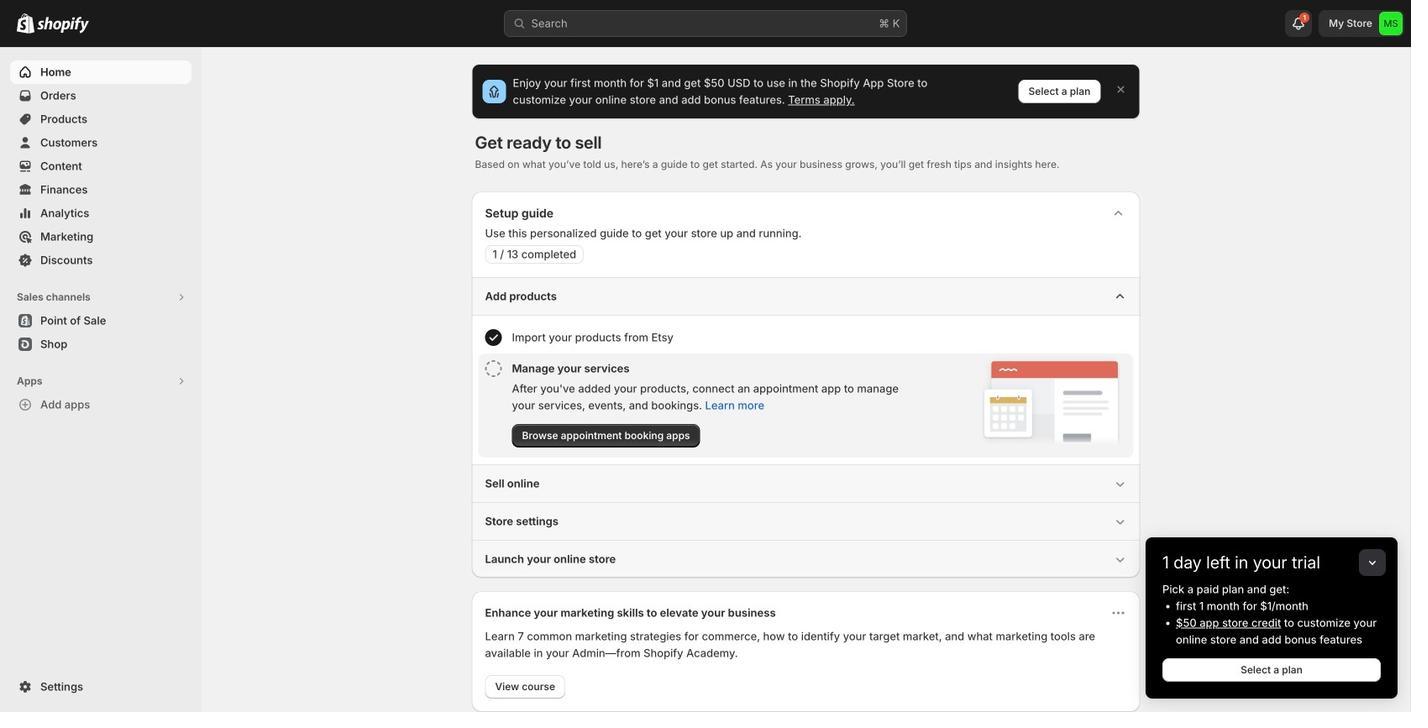 Task type: locate. For each thing, give the bounding box(es) containing it.
add products group
[[472, 277, 1140, 464]]

manage your services group
[[478, 354, 1134, 458]]

my store image
[[1379, 12, 1403, 35]]

shopify image
[[17, 13, 34, 33], [37, 17, 89, 33]]

mark manage your services as done image
[[485, 360, 502, 377]]



Task type: describe. For each thing, give the bounding box(es) containing it.
setup guide region
[[472, 192, 1140, 578]]

0 horizontal spatial shopify image
[[17, 13, 34, 33]]

mark import your products from etsy as not done image
[[485, 329, 502, 346]]

guide categories group
[[472, 277, 1140, 578]]

1 horizontal spatial shopify image
[[37, 17, 89, 33]]

import your products from etsy group
[[478, 323, 1134, 353]]



Task type: vqa. For each thing, say whether or not it's contained in the screenshot.
Mark Manage your services as done image
yes



